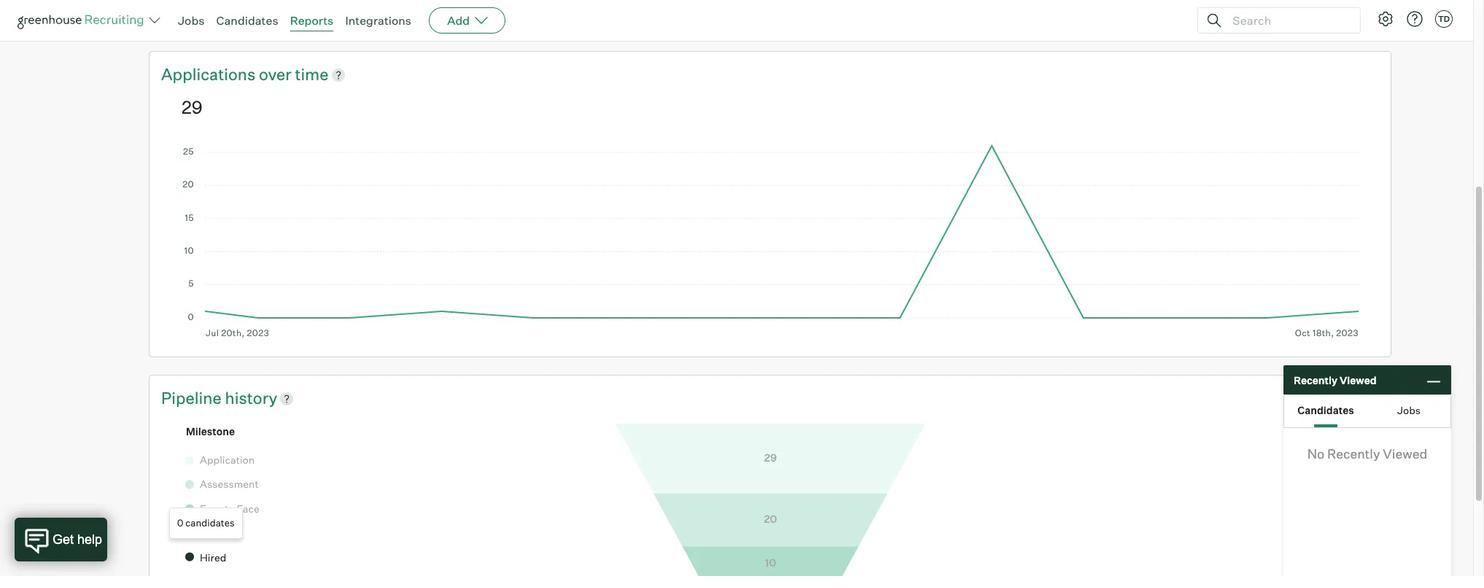 Task type: describe. For each thing, give the bounding box(es) containing it.
reports
[[290, 13, 334, 28]]

td button
[[1433, 7, 1456, 31]]

pipeline link
[[161, 387, 225, 410]]

applications over
[[161, 64, 295, 84]]

0 horizontal spatial jobs
[[178, 13, 205, 28]]

greenhouse recruiting image
[[18, 12, 149, 29]]

time
[[295, 64, 329, 84]]

0 vertical spatial candidates
[[216, 13, 278, 28]]

integrations link
[[345, 13, 411, 28]]

1 horizontal spatial viewed
[[1383, 446, 1428, 462]]

reports link
[[290, 13, 334, 28]]

no recently viewed
[[1308, 446, 1428, 462]]

0 candidates
[[177, 517, 235, 529]]

1 vertical spatial recently
[[1328, 446, 1380, 462]]

add
[[447, 13, 470, 28]]



Task type: vqa. For each thing, say whether or not it's contained in the screenshot.
the bottom STAGE
no



Task type: locate. For each thing, give the bounding box(es) containing it.
history
[[225, 388, 278, 408]]

0 horizontal spatial candidates
[[216, 13, 278, 28]]

pipeline
[[161, 388, 225, 408]]

jobs
[[178, 13, 205, 28], [1398, 404, 1421, 416]]

xychart image
[[182, 141, 1359, 338]]

milestone
[[186, 425, 235, 437]]

candidates right jobs link
[[216, 13, 278, 28]]

1 horizontal spatial candidates
[[1298, 404, 1354, 416]]

over link
[[259, 63, 295, 86]]

recently viewed
[[1294, 374, 1377, 386]]

candidates
[[186, 517, 235, 529]]

applications link
[[161, 63, 259, 86]]

candidates link
[[216, 13, 278, 28]]

history link
[[225, 387, 278, 410]]

viewed
[[1340, 374, 1377, 386], [1383, 446, 1428, 462]]

time link
[[295, 63, 329, 86]]

add button
[[429, 7, 506, 34]]

configure image
[[1377, 10, 1395, 28]]

candidates inside tab list
[[1298, 404, 1354, 416]]

jobs up "no recently viewed"
[[1398, 404, 1421, 416]]

Search text field
[[1229, 10, 1347, 31]]

tab list containing candidates
[[1284, 395, 1451, 427]]

candidates down "recently viewed"
[[1298, 404, 1354, 416]]

no
[[1308, 446, 1325, 462]]

jobs link
[[178, 13, 205, 28]]

29
[[182, 96, 203, 118]]

integrations
[[345, 13, 411, 28]]

candidates
[[216, 13, 278, 28], [1298, 404, 1354, 416]]

td
[[1438, 14, 1450, 24]]

jobs left candidates link
[[178, 13, 205, 28]]

1 vertical spatial candidates
[[1298, 404, 1354, 416]]

0 horizontal spatial viewed
[[1340, 374, 1377, 386]]

0 vertical spatial viewed
[[1340, 374, 1377, 386]]

applications
[[161, 64, 256, 84]]

tab list
[[1284, 395, 1451, 427]]

td button
[[1435, 10, 1453, 28]]

0 vertical spatial recently
[[1294, 374, 1338, 386]]

recently
[[1294, 374, 1338, 386], [1328, 446, 1380, 462]]

1 horizontal spatial jobs
[[1398, 404, 1421, 416]]

0
[[177, 517, 183, 529]]

1 vertical spatial jobs
[[1398, 404, 1421, 416]]

1 vertical spatial viewed
[[1383, 446, 1428, 462]]

over
[[259, 64, 292, 84]]

0 vertical spatial jobs
[[178, 13, 205, 28]]



